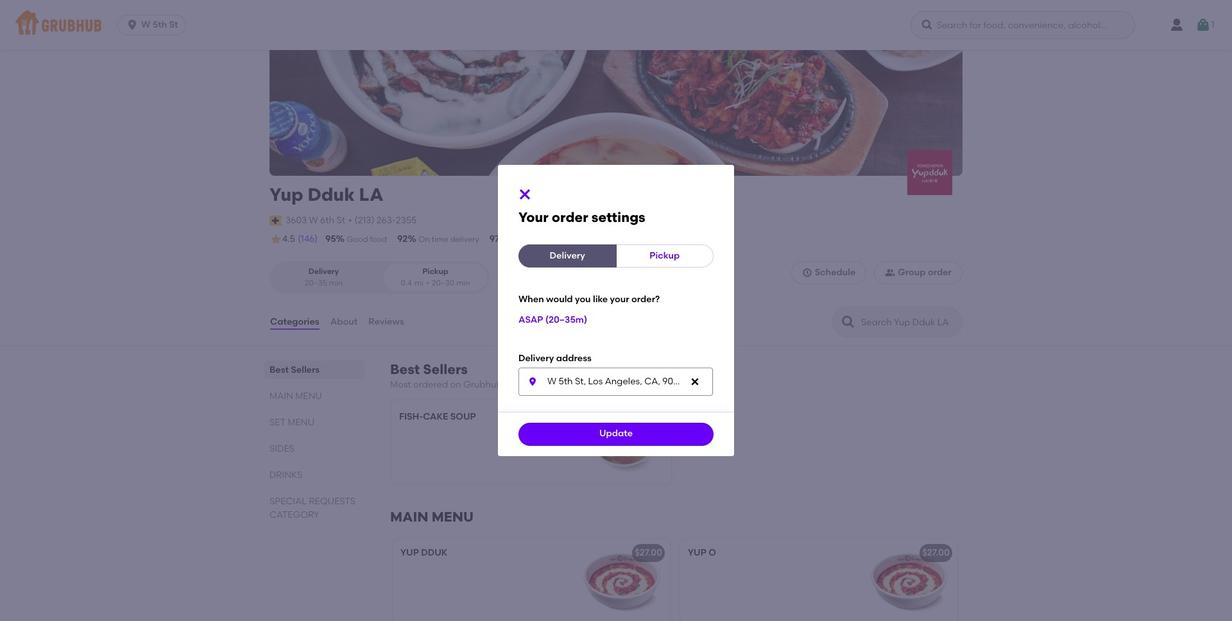 Task type: locate. For each thing, give the bounding box(es) containing it.
fish-cake soup image
[[575, 401, 671, 484]]

svg image down delivery address
[[528, 377, 538, 387]]

• right mi
[[426, 278, 429, 287]]

delivery up 20–35
[[309, 267, 339, 276]]

about button
[[330, 299, 358, 345]]

reviews button
[[368, 299, 405, 345]]

sellers down categories button
[[291, 365, 320, 376]]

2 vertical spatial menu
[[432, 509, 474, 525]]

0 horizontal spatial yup
[[401, 548, 419, 559]]

1 horizontal spatial $27.00
[[923, 548, 950, 559]]

subscription pass image
[[270, 216, 283, 226]]

main navigation navigation
[[0, 0, 1232, 50]]

2355
[[396, 215, 417, 226]]

delivery left address
[[519, 353, 554, 364]]

pickup
[[650, 250, 680, 261], [423, 267, 449, 276]]

st
[[169, 19, 178, 30], [337, 215, 345, 226]]

delivery inside delivery 20–35 min
[[309, 267, 339, 276]]

order right the your
[[552, 210, 588, 226]]

time
[[432, 235, 449, 244]]

when would you like your order?
[[519, 294, 660, 305]]

option group containing delivery 20–35 min
[[270, 261, 490, 294]]

2 vertical spatial delivery
[[519, 353, 554, 364]]

pickup up 20–30
[[423, 267, 449, 276]]

1 $27.00 from the left
[[635, 548, 662, 559]]

2 yup from the left
[[688, 548, 707, 559]]

20–30
[[432, 278, 454, 287]]

0 horizontal spatial w
[[141, 19, 150, 30]]

1 horizontal spatial svg image
[[802, 268, 812, 278]]

svg image left schedule
[[802, 268, 812, 278]]

sellers up on
[[423, 361, 468, 377]]

1 horizontal spatial main menu
[[390, 509, 474, 525]]

Search Yup Dduk LA search field
[[860, 316, 958, 329]]

0 vertical spatial delivery
[[550, 250, 585, 261]]

0 vertical spatial main
[[270, 391, 293, 402]]

0 horizontal spatial min
[[329, 278, 343, 287]]

correct order
[[511, 235, 561, 244]]

0 horizontal spatial main menu
[[270, 391, 322, 402]]

most
[[390, 379, 411, 390]]

ordered
[[413, 379, 448, 390]]

pickup inside button
[[650, 250, 680, 261]]

delivery 20–35 min
[[305, 267, 343, 287]]

1 horizontal spatial •
[[426, 278, 429, 287]]

2 $27.00 from the left
[[923, 548, 950, 559]]

schedule button
[[791, 261, 867, 285]]

svg image inside 1 button
[[1196, 17, 1212, 33]]

(213)
[[355, 215, 374, 226]]

option group
[[270, 261, 490, 294]]

pickup up order?
[[650, 250, 680, 261]]

order right group
[[928, 267, 952, 278]]

order inside button
[[928, 267, 952, 278]]

best down categories button
[[270, 365, 289, 376]]

svg image
[[802, 268, 812, 278], [528, 377, 538, 387]]

w left 5th
[[141, 19, 150, 30]]

order
[[552, 210, 588, 226], [541, 235, 561, 244], [928, 267, 952, 278]]

sides
[[270, 444, 295, 454]]

st inside main navigation navigation
[[169, 19, 178, 30]]

•
[[349, 215, 352, 226], [426, 278, 429, 287]]

good
[[347, 235, 368, 244]]

update button
[[519, 423, 714, 446]]

1 horizontal spatial st
[[337, 215, 345, 226]]

$27.00 for yup o
[[923, 548, 950, 559]]

$27.00 for yup dduk
[[635, 548, 662, 559]]

95
[[325, 234, 336, 245]]

best
[[390, 361, 420, 377], [270, 365, 289, 376]]

1 horizontal spatial main
[[390, 509, 429, 525]]

sellers inside best sellers most ordered on grubhub
[[423, 361, 468, 377]]

requests
[[309, 496, 356, 507]]

when
[[519, 294, 544, 305]]

sellers for best sellers
[[291, 365, 320, 376]]

1 horizontal spatial best
[[390, 361, 420, 377]]

menu right set
[[288, 417, 315, 428]]

1 vertical spatial delivery
[[309, 267, 339, 276]]

0 horizontal spatial st
[[169, 19, 178, 30]]

yup o
[[688, 548, 716, 559]]

0 vertical spatial •
[[349, 215, 352, 226]]

0 vertical spatial w
[[141, 19, 150, 30]]

menu up dduk
[[432, 509, 474, 525]]

92
[[397, 234, 408, 245]]

delivery
[[550, 250, 585, 261], [309, 267, 339, 276], [519, 353, 554, 364]]

search icon image
[[841, 315, 856, 330]]

0 horizontal spatial pickup
[[423, 267, 449, 276]]

1 vertical spatial order
[[541, 235, 561, 244]]

1 vertical spatial w
[[309, 215, 318, 226]]

1 horizontal spatial min
[[456, 278, 470, 287]]

main menu up dduk
[[390, 509, 474, 525]]

1 min from the left
[[329, 278, 343, 287]]

$13.00
[[636, 409, 664, 420]]

1 vertical spatial pickup
[[423, 267, 449, 276]]

set
[[270, 417, 286, 428]]

dduk
[[308, 184, 355, 205]]

w left 6th
[[309, 215, 318, 226]]

asap
[[519, 314, 543, 325]]

sellers
[[423, 361, 468, 377], [291, 365, 320, 376]]

grubhub
[[463, 379, 502, 390]]

best inside best sellers most ordered on grubhub
[[390, 361, 420, 377]]

1 vertical spatial st
[[337, 215, 345, 226]]

yup left dduk
[[401, 548, 419, 559]]

• (213) 263-2355
[[349, 215, 417, 226]]

address
[[556, 353, 592, 364]]

1 horizontal spatial pickup
[[650, 250, 680, 261]]

0 horizontal spatial svg image
[[528, 377, 538, 387]]

settings
[[592, 210, 646, 226]]

$27.00
[[635, 548, 662, 559], [923, 548, 950, 559]]

best up "most"
[[390, 361, 420, 377]]

delivery for delivery address
[[519, 353, 554, 364]]

yup dduk
[[401, 548, 448, 559]]

(146)
[[298, 234, 318, 245]]

4.5
[[282, 234, 295, 245]]

1 vertical spatial main
[[390, 509, 429, 525]]

1 horizontal spatial w
[[309, 215, 318, 226]]

min right 20–30
[[456, 278, 470, 287]]

1 vertical spatial menu
[[288, 417, 315, 428]]

mi
[[414, 278, 424, 287]]

pickup for pickup
[[650, 250, 680, 261]]

o
[[709, 548, 716, 559]]

yup left o
[[688, 548, 707, 559]]

delivery inside button
[[550, 250, 585, 261]]

97
[[490, 234, 500, 245]]

set menu
[[270, 417, 315, 428]]

delivery address
[[519, 353, 592, 364]]

main
[[270, 391, 293, 402], [390, 509, 429, 525]]

0 vertical spatial main menu
[[270, 391, 322, 402]]

on time delivery
[[419, 235, 479, 244]]

your
[[519, 210, 549, 226]]

order?
[[632, 294, 660, 305]]

3603
[[286, 215, 307, 226]]

min right 20–35
[[329, 278, 343, 287]]

0 horizontal spatial $27.00
[[635, 548, 662, 559]]

0 vertical spatial st
[[169, 19, 178, 30]]

drinks
[[270, 470, 303, 481]]

soup
[[450, 412, 476, 423]]

delivery down correct order at the left
[[550, 250, 585, 261]]

pickup inside pickup 0.4 mi • 20–30 min
[[423, 267, 449, 276]]

1 horizontal spatial yup
[[688, 548, 707, 559]]

main up set
[[270, 391, 293, 402]]

st right 5th
[[169, 19, 178, 30]]

20–35
[[305, 278, 327, 287]]

order up delivery button at the top of page
[[541, 235, 561, 244]]

main up yup dduk
[[390, 509, 429, 525]]

0.4
[[401, 278, 412, 287]]

min
[[329, 278, 343, 287], [456, 278, 470, 287]]

your order settings
[[519, 210, 646, 226]]

menu down the best sellers
[[295, 391, 322, 402]]

0 horizontal spatial sellers
[[291, 365, 320, 376]]

yup o image
[[861, 539, 958, 621]]

0 vertical spatial svg image
[[802, 268, 812, 278]]

• left (213)
[[349, 215, 352, 226]]

1 yup from the left
[[401, 548, 419, 559]]

main menu down the best sellers
[[270, 391, 322, 402]]

st right 6th
[[337, 215, 345, 226]]

2 min from the left
[[456, 278, 470, 287]]

0 horizontal spatial best
[[270, 365, 289, 376]]

best sellers most ordered on grubhub
[[390, 361, 502, 390]]

order for your
[[552, 210, 588, 226]]

2 vertical spatial order
[[928, 267, 952, 278]]

yup dduk image
[[574, 539, 670, 621]]

about
[[330, 316, 358, 327]]

1 vertical spatial •
[[426, 278, 429, 287]]

svg image
[[1196, 17, 1212, 33], [126, 19, 139, 31], [921, 19, 934, 31], [517, 187, 533, 202], [690, 377, 700, 387]]

0 vertical spatial pickup
[[650, 250, 680, 261]]

yup for yup o
[[688, 548, 707, 559]]

yup
[[401, 548, 419, 559], [688, 548, 707, 559]]

0 vertical spatial order
[[552, 210, 588, 226]]

1 horizontal spatial sellers
[[423, 361, 468, 377]]



Task type: vqa. For each thing, say whether or not it's contained in the screenshot.
When
yes



Task type: describe. For each thing, give the bounding box(es) containing it.
w inside w 5th st button
[[141, 19, 150, 30]]

on
[[419, 235, 430, 244]]

1 vertical spatial main menu
[[390, 509, 474, 525]]

w inside 3603 w 6th st button
[[309, 215, 318, 226]]

delivery for delivery 20–35 min
[[309, 267, 339, 276]]

group order button
[[874, 261, 963, 285]]

5th
[[153, 19, 167, 30]]

reviews
[[368, 316, 404, 327]]

Search Address search field
[[519, 368, 713, 396]]

on
[[450, 379, 461, 390]]

w 5th st
[[141, 19, 178, 30]]

delivery button
[[519, 245, 617, 268]]

yup dduk la
[[270, 184, 384, 205]]

yup
[[270, 184, 303, 205]]

category
[[270, 510, 319, 521]]

pickup for pickup 0.4 mi • 20–30 min
[[423, 267, 449, 276]]

fish-
[[399, 412, 423, 423]]

pickup button
[[616, 245, 714, 268]]

cake
[[423, 412, 448, 423]]

yup for yup dduk
[[401, 548, 419, 559]]

save this restaurant image
[[905, 30, 920, 45]]

delivery for delivery
[[550, 250, 585, 261]]

yup dduk la logo image
[[908, 150, 953, 195]]

(213) 263-2355 button
[[355, 214, 417, 227]]

3603 w 6th st
[[286, 215, 345, 226]]

best for best sellers
[[270, 365, 289, 376]]

share icon image
[[933, 30, 949, 45]]

min inside pickup 0.4 mi • 20–30 min
[[456, 278, 470, 287]]

update
[[599, 428, 633, 439]]

you
[[575, 294, 591, 305]]

order for group
[[928, 267, 952, 278]]

special
[[270, 496, 307, 507]]

1 vertical spatial svg image
[[528, 377, 538, 387]]

1
[[1212, 19, 1215, 30]]

order for correct
[[541, 235, 561, 244]]

(20–35m)
[[545, 314, 587, 325]]

categories
[[270, 316, 319, 327]]

fish-cake soup
[[399, 412, 476, 423]]

asap (20–35m)
[[519, 314, 587, 325]]

like
[[593, 294, 608, 305]]

delivery
[[450, 235, 479, 244]]

min inside delivery 20–35 min
[[329, 278, 343, 287]]

categories button
[[270, 299, 320, 345]]

good food
[[347, 235, 387, 244]]

sellers for best sellers most ordered on grubhub
[[423, 361, 468, 377]]

svg image inside the schedule button
[[802, 268, 812, 278]]

best sellers
[[270, 365, 320, 376]]

group order
[[898, 267, 952, 278]]

special requests category
[[270, 496, 356, 521]]

dduk
[[421, 548, 448, 559]]

would
[[546, 294, 573, 305]]

asap (20–35m) button
[[519, 309, 587, 332]]

svg image inside w 5th st button
[[126, 19, 139, 31]]

1 button
[[1196, 13, 1215, 37]]

0 horizontal spatial main
[[270, 391, 293, 402]]

group
[[898, 267, 926, 278]]

your
[[610, 294, 629, 305]]

263-
[[377, 215, 396, 226]]

0 horizontal spatial •
[[349, 215, 352, 226]]

3603 w 6th st button
[[285, 214, 346, 228]]

w 5th st button
[[118, 15, 192, 35]]

best for best sellers most ordered on grubhub
[[390, 361, 420, 377]]

0 vertical spatial menu
[[295, 391, 322, 402]]

6th
[[320, 215, 334, 226]]

la
[[359, 184, 384, 205]]

people icon image
[[885, 268, 896, 278]]

star icon image
[[270, 233, 282, 246]]

• inside pickup 0.4 mi • 20–30 min
[[426, 278, 429, 287]]

schedule
[[815, 267, 856, 278]]

save this restaurant button
[[901, 26, 924, 49]]

pickup 0.4 mi • 20–30 min
[[401, 267, 470, 287]]

food
[[370, 235, 387, 244]]

correct
[[511, 235, 539, 244]]



